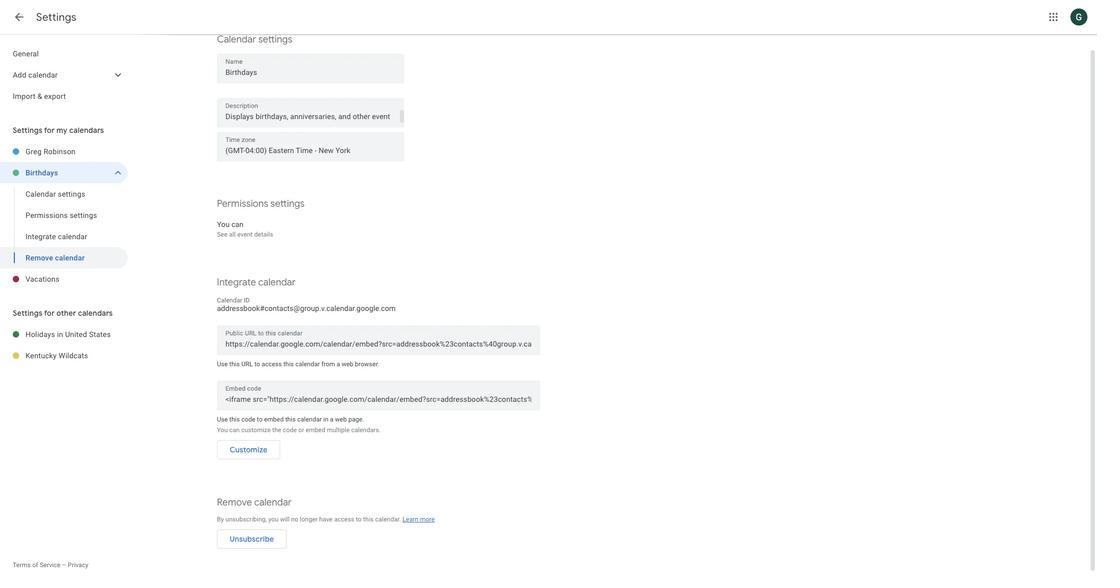 Task type: vqa. For each thing, say whether or not it's contained in the screenshot.
20 element
no



Task type: describe. For each thing, give the bounding box(es) containing it.
permissions settings inside group
[[26, 211, 97, 220]]

&
[[37, 92, 42, 101]]

will
[[280, 516, 290, 524]]

kentucky
[[26, 352, 57, 360]]

calendar up you
[[254, 497, 292, 509]]

you
[[269, 516, 279, 524]]

settings for my calendars tree
[[0, 141, 128, 290]]

calendar left from on the left
[[296, 361, 320, 368]]

calendar.
[[375, 516, 401, 524]]

0 vertical spatial permissions settings
[[217, 198, 305, 210]]

privacy
[[68, 562, 88, 569]]

privacy link
[[68, 562, 88, 569]]

holidays
[[26, 330, 55, 339]]

1 horizontal spatial embed
[[306, 427, 325, 434]]

have
[[319, 516, 333, 524]]

multiple
[[327, 427, 350, 434]]

greg
[[26, 147, 42, 156]]

a for in
[[330, 416, 334, 424]]

web for page.
[[335, 416, 347, 424]]

in inside tree item
[[57, 330, 63, 339]]

the
[[272, 427, 281, 434]]

or
[[299, 427, 304, 434]]

use for use this code to embed this calendar in a web page.
[[217, 416, 228, 424]]

all
[[229, 231, 236, 238]]

Displays birthdays, anniversaries, and other event dates of people in Google Contacts. text field
[[217, 110, 404, 123]]

1 vertical spatial remove
[[217, 497, 252, 509]]

this up customize
[[229, 416, 240, 424]]

vacations link
[[26, 269, 128, 290]]

use this url to access this calendar from a web browser.
[[217, 361, 379, 368]]

permissions inside group
[[26, 211, 68, 220]]

to for code
[[257, 416, 263, 424]]

1 horizontal spatial permissions
[[217, 198, 268, 210]]

import
[[13, 92, 36, 101]]

unsubscribe button
[[217, 527, 287, 552]]

customize
[[230, 445, 268, 455]]

1 horizontal spatial integrate calendar
[[217, 277, 296, 289]]

settings for settings
[[36, 11, 76, 24]]

calendars.
[[351, 427, 381, 434]]

calendars for settings for my calendars
[[69, 126, 104, 135]]

export
[[44, 92, 66, 101]]

add
[[13, 71, 26, 79]]

you can customize the code or embed multiple calendars.
[[217, 427, 381, 434]]

kentucky wildcats link
[[26, 345, 128, 367]]

for for my
[[44, 126, 55, 135]]

use this code to embed this calendar in a web page.
[[217, 416, 364, 424]]

settings for settings for my calendars
[[13, 126, 42, 135]]

1 horizontal spatial calendar settings
[[217, 34, 292, 46]]

import & export
[[13, 92, 66, 101]]

other
[[57, 309, 76, 318]]

greg robinson
[[26, 147, 76, 156]]

1 horizontal spatial code
[[283, 427, 297, 434]]

details
[[254, 231, 273, 238]]

wildcats
[[59, 352, 88, 360]]

group containing calendar settings
[[0, 184, 128, 269]]

addressbook#contacts@group.v.calendar.google.com
[[217, 304, 396, 313]]

general
[[13, 49, 39, 58]]

learn more link
[[403, 516, 435, 524]]

vacations tree item
[[0, 269, 128, 290]]

can for you can see all event details
[[232, 220, 244, 229]]

calendar up &
[[28, 71, 58, 79]]

calendar up or
[[297, 416, 322, 424]]

remove inside group
[[26, 254, 53, 262]]



Task type: locate. For each thing, give the bounding box(es) containing it.
settings right go back image
[[36, 11, 76, 24]]

0 horizontal spatial permissions settings
[[26, 211, 97, 220]]

web for browser.
[[342, 361, 354, 368]]

0 horizontal spatial calendar settings
[[26, 190, 85, 198]]

longer
[[300, 516, 318, 524]]

1 horizontal spatial remove calendar
[[217, 497, 292, 509]]

use
[[217, 361, 228, 368], [217, 416, 228, 424]]

you for you can see all event details
[[217, 220, 230, 229]]

kentucky wildcats tree item
[[0, 345, 128, 367]]

calendar up vacations link
[[58, 233, 87, 241]]

1 vertical spatial use
[[217, 416, 228, 424]]

permissions settings
[[217, 198, 305, 210], [26, 211, 97, 220]]

0 vertical spatial can
[[232, 220, 244, 229]]

calendar up vacations tree item
[[55, 254, 85, 262]]

customize
[[241, 427, 271, 434]]

a for from
[[337, 361, 340, 368]]

0 vertical spatial code
[[241, 416, 255, 424]]

url
[[241, 361, 253, 368]]

remove calendar inside group
[[26, 254, 85, 262]]

in up the multiple on the bottom left of page
[[324, 416, 329, 424]]

remove calendar up unsubscribing,
[[217, 497, 292, 509]]

0 vertical spatial use
[[217, 361, 228, 368]]

0 horizontal spatial embed
[[264, 416, 284, 424]]

calendars up "states"
[[78, 309, 113, 318]]

for left other
[[44, 309, 55, 318]]

web right from on the left
[[342, 361, 354, 368]]

integrate inside settings for my calendars "tree"
[[26, 233, 56, 241]]

birthdays link
[[26, 162, 109, 184]]

this left from on the left
[[284, 361, 294, 368]]

settings up holidays
[[13, 309, 42, 318]]

0 vertical spatial to
[[255, 361, 260, 368]]

1 vertical spatial web
[[335, 416, 347, 424]]

0 vertical spatial in
[[57, 330, 63, 339]]

–
[[62, 562, 66, 569]]

calendar settings
[[217, 34, 292, 46], [26, 190, 85, 198]]

can inside the you can see all event details
[[232, 220, 244, 229]]

calendar
[[28, 71, 58, 79], [58, 233, 87, 241], [55, 254, 85, 262], [258, 277, 296, 289], [296, 361, 320, 368], [297, 416, 322, 424], [254, 497, 292, 509]]

in
[[57, 330, 63, 339], [324, 416, 329, 424]]

by
[[217, 516, 224, 524]]

my
[[57, 126, 67, 135]]

1 vertical spatial embed
[[306, 427, 325, 434]]

kentucky wildcats
[[26, 352, 88, 360]]

can left customize
[[229, 427, 240, 434]]

1 vertical spatial calendars
[[78, 309, 113, 318]]

remove calendar up vacations tree item
[[26, 254, 85, 262]]

settings for other calendars
[[13, 309, 113, 318]]

1 vertical spatial permissions
[[26, 211, 68, 220]]

states
[[89, 330, 111, 339]]

this left url
[[229, 361, 240, 368]]

for
[[44, 126, 55, 135], [44, 309, 55, 318]]

integrate up id
[[217, 277, 256, 289]]

permissions up the you can see all event details
[[217, 198, 268, 210]]

embed up the at bottom left
[[264, 416, 284, 424]]

1 vertical spatial to
[[257, 416, 263, 424]]

by unsubscribing, you will no longer have access to this calendar. learn more
[[217, 516, 435, 524]]

this
[[229, 361, 240, 368], [284, 361, 294, 368], [229, 416, 240, 424], [285, 416, 296, 424], [363, 516, 374, 524]]

0 horizontal spatial permissions
[[26, 211, 68, 220]]

you up see
[[217, 220, 230, 229]]

web up the multiple on the bottom left of page
[[335, 416, 347, 424]]

1 vertical spatial code
[[283, 427, 297, 434]]

you
[[217, 220, 230, 229], [217, 427, 228, 434]]

birthdays
[[26, 169, 58, 177]]

0 vertical spatial for
[[44, 126, 55, 135]]

see
[[217, 231, 228, 238]]

this up you can customize the code or embed multiple calendars.
[[285, 416, 296, 424]]

id
[[244, 297, 250, 304]]

1 vertical spatial a
[[330, 416, 334, 424]]

go back image
[[13, 11, 26, 23]]

0 vertical spatial access
[[262, 361, 282, 368]]

for left my
[[44, 126, 55, 135]]

settings
[[258, 34, 292, 46], [58, 190, 85, 198], [271, 198, 305, 210], [70, 211, 97, 220]]

1 vertical spatial integrate calendar
[[217, 277, 296, 289]]

settings up greg
[[13, 126, 42, 135]]

to for url
[[255, 361, 260, 368]]

united
[[65, 330, 87, 339]]

from
[[322, 361, 335, 368]]

greg robinson tree item
[[0, 141, 128, 162]]

settings for settings for other calendars
[[13, 309, 42, 318]]

2 vertical spatial calendar
[[217, 297, 242, 304]]

event
[[237, 231, 253, 238]]

embed right or
[[306, 427, 325, 434]]

access right have
[[334, 516, 354, 524]]

embed
[[264, 416, 284, 424], [306, 427, 325, 434]]

use for use this url to access this calendar from a web browser.
[[217, 361, 228, 368]]

calendar id addressbook#contacts@group.v.calendar.google.com
[[217, 297, 396, 313]]

0 horizontal spatial code
[[241, 416, 255, 424]]

None text field
[[226, 143, 396, 158]]

1 vertical spatial calendar settings
[[26, 190, 85, 198]]

calendars
[[69, 126, 104, 135], [78, 309, 113, 318]]

tree containing general
[[0, 43, 128, 107]]

1 vertical spatial can
[[229, 427, 240, 434]]

code down use this code to embed this calendar in a web page.
[[283, 427, 297, 434]]

0 vertical spatial remove
[[26, 254, 53, 262]]

more
[[420, 516, 435, 524]]

integrate up vacations on the left
[[26, 233, 56, 241]]

0 horizontal spatial access
[[262, 361, 282, 368]]

1 horizontal spatial a
[[337, 361, 340, 368]]

1 vertical spatial integrate
[[217, 277, 256, 289]]

service
[[40, 562, 60, 569]]

2 vertical spatial to
[[356, 516, 362, 524]]

0 vertical spatial integrate
[[26, 233, 56, 241]]

terms
[[13, 562, 31, 569]]

0 vertical spatial you
[[217, 220, 230, 229]]

no
[[291, 516, 298, 524]]

you can see all event details
[[217, 220, 273, 238]]

0 vertical spatial remove calendar
[[26, 254, 85, 262]]

unsubscribing,
[[226, 516, 267, 524]]

add calendar
[[13, 71, 58, 79]]

a
[[337, 361, 340, 368], [330, 416, 334, 424]]

1 horizontal spatial in
[[324, 416, 329, 424]]

1 vertical spatial for
[[44, 309, 55, 318]]

for for other
[[44, 309, 55, 318]]

integrate calendar up id
[[217, 277, 296, 289]]

calendar inside calendar id addressbook#contacts@group.v.calendar.google.com
[[217, 297, 242, 304]]

this left calendar. at bottom left
[[363, 516, 374, 524]]

to
[[255, 361, 260, 368], [257, 416, 263, 424], [356, 516, 362, 524]]

0 horizontal spatial remove calendar
[[26, 254, 85, 262]]

2 use from the top
[[217, 416, 228, 424]]

can up all
[[232, 220, 244, 229]]

1 you from the top
[[217, 220, 230, 229]]

0 vertical spatial web
[[342, 361, 354, 368]]

None text field
[[226, 65, 396, 80], [226, 337, 532, 352], [226, 392, 532, 407], [226, 65, 396, 80], [226, 337, 532, 352], [226, 392, 532, 407]]

holidays in united states tree item
[[0, 324, 128, 345]]

in left united
[[57, 330, 63, 339]]

settings for my calendars
[[13, 126, 104, 135]]

browser.
[[355, 361, 379, 368]]

2 vertical spatial settings
[[13, 309, 42, 318]]

0 vertical spatial calendar settings
[[217, 34, 292, 46]]

you for you can customize the code or embed multiple calendars.
[[217, 427, 228, 434]]

1 vertical spatial calendar
[[26, 190, 56, 198]]

calendar settings inside settings for my calendars "tree"
[[26, 190, 85, 198]]

1 vertical spatial access
[[334, 516, 354, 524]]

holidays in united states
[[26, 330, 111, 339]]

web
[[342, 361, 354, 368], [335, 416, 347, 424]]

2 you from the top
[[217, 427, 228, 434]]

terms of service link
[[13, 562, 60, 569]]

group
[[0, 184, 128, 269]]

a up the multiple on the bottom left of page
[[330, 416, 334, 424]]

calendar up calendar id addressbook#contacts@group.v.calendar.google.com
[[258, 277, 296, 289]]

settings for other calendars tree
[[0, 324, 128, 367]]

1 vertical spatial settings
[[13, 126, 42, 135]]

1 vertical spatial in
[[324, 416, 329, 424]]

you inside the you can see all event details
[[217, 220, 230, 229]]

to right url
[[255, 361, 260, 368]]

settings heading
[[36, 11, 76, 24]]

terms of service – privacy
[[13, 562, 88, 569]]

0 horizontal spatial remove
[[26, 254, 53, 262]]

code up customize
[[241, 416, 255, 424]]

1 horizontal spatial remove
[[217, 497, 252, 509]]

0 horizontal spatial in
[[57, 330, 63, 339]]

0 vertical spatial permissions
[[217, 198, 268, 210]]

0 vertical spatial integrate calendar
[[26, 233, 87, 241]]

permissions
[[217, 198, 268, 210], [26, 211, 68, 220]]

0 vertical spatial settings
[[36, 11, 76, 24]]

integrate
[[26, 233, 56, 241], [217, 277, 256, 289]]

code
[[241, 416, 255, 424], [283, 427, 297, 434]]

holidays in united states link
[[26, 324, 128, 345]]

remove up vacations on the left
[[26, 254, 53, 262]]

1 vertical spatial remove calendar
[[217, 497, 292, 509]]

page.
[[349, 416, 364, 424]]

permissions settings up the you can see all event details
[[217, 198, 305, 210]]

1 horizontal spatial integrate
[[217, 277, 256, 289]]

robinson
[[44, 147, 76, 156]]

learn
[[403, 516, 419, 524]]

of
[[32, 562, 38, 569]]

0 horizontal spatial integrate calendar
[[26, 233, 87, 241]]

permissions settings down "birthdays" tree item
[[26, 211, 97, 220]]

remove calendar
[[26, 254, 85, 262], [217, 497, 292, 509]]

access
[[262, 361, 282, 368], [334, 516, 354, 524]]

permissions down birthdays
[[26, 211, 68, 220]]

unsubscribe
[[230, 535, 274, 544]]

calendar
[[217, 34, 256, 46], [26, 190, 56, 198], [217, 297, 242, 304]]

0 vertical spatial embed
[[264, 416, 284, 424]]

remove
[[26, 254, 53, 262], [217, 497, 252, 509]]

1 vertical spatial permissions settings
[[26, 211, 97, 220]]

0 vertical spatial calendar
[[217, 34, 256, 46]]

0 vertical spatial a
[[337, 361, 340, 368]]

settings
[[36, 11, 76, 24], [13, 126, 42, 135], [13, 309, 42, 318]]

you left customize
[[217, 427, 228, 434]]

1 for from the top
[[44, 126, 55, 135]]

calendars right my
[[69, 126, 104, 135]]

integrate calendar
[[26, 233, 87, 241], [217, 277, 296, 289]]

1 horizontal spatial permissions settings
[[217, 198, 305, 210]]

access right url
[[262, 361, 282, 368]]

0 horizontal spatial integrate
[[26, 233, 56, 241]]

birthdays tree item
[[0, 162, 128, 184]]

can for you can customize the code or embed multiple calendars.
[[229, 427, 240, 434]]

a right from on the left
[[337, 361, 340, 368]]

can
[[232, 220, 244, 229], [229, 427, 240, 434]]

calendars for settings for other calendars
[[78, 309, 113, 318]]

0 horizontal spatial a
[[330, 416, 334, 424]]

to up customize
[[257, 416, 263, 424]]

1 use from the top
[[217, 361, 228, 368]]

0 vertical spatial calendars
[[69, 126, 104, 135]]

tree
[[0, 43, 128, 107]]

1 horizontal spatial access
[[334, 516, 354, 524]]

vacations
[[26, 275, 60, 284]]

integrate calendar up vacations tree item
[[26, 233, 87, 241]]

remove up unsubscribing,
[[217, 497, 252, 509]]

calendar inside "tree"
[[26, 190, 56, 198]]

to left calendar. at bottom left
[[356, 516, 362, 524]]

2 for from the top
[[44, 309, 55, 318]]

integrate calendar inside settings for my calendars "tree"
[[26, 233, 87, 241]]

1 vertical spatial you
[[217, 427, 228, 434]]



